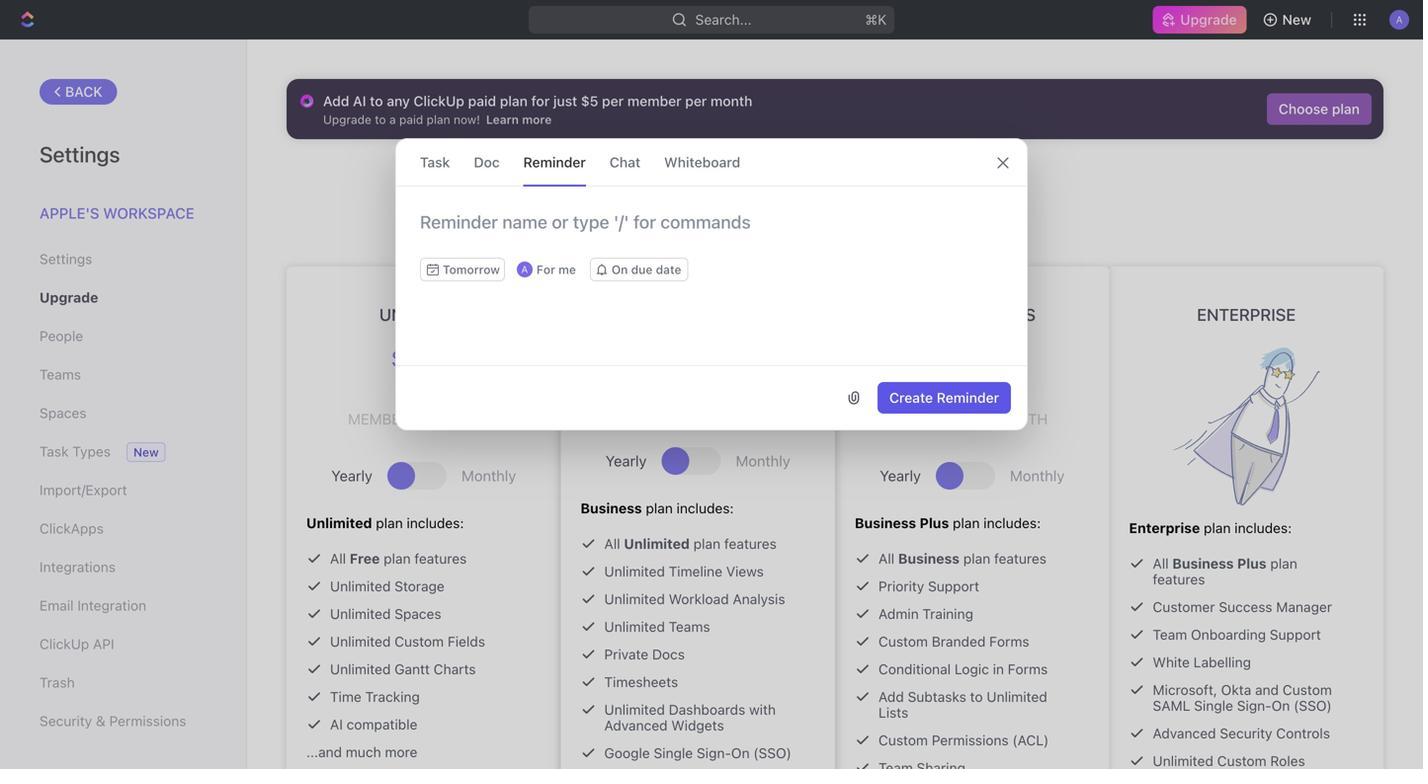 Task type: vqa. For each thing, say whether or not it's contained in the screenshot.
Task BUTTON
yes



Task type: locate. For each thing, give the bounding box(es) containing it.
1 vertical spatial forms
[[1008, 662, 1048, 678]]

teams link
[[40, 358, 207, 392]]

everything
[[879, 167, 977, 192]]

month inside add ai to any clickup paid plan for just $5 per member per month learn more
[[711, 93, 752, 109]]

1 settings from the top
[[40, 141, 120, 167]]

workspace left is
[[705, 199, 772, 213]]

0 vertical spatial upgrade
[[1180, 11, 1237, 28]]

all inside "all business plus plan features"
[[1153, 556, 1169, 572]]

plus
[[994, 305, 1036, 325], [920, 515, 949, 532], [1237, 556, 1267, 572]]

0 vertical spatial sign-
[[1237, 698, 1272, 715]]

add for add ai to any clickup paid plan for just $5 per member per month learn more
[[323, 93, 349, 109]]

business up priority
[[855, 515, 916, 532]]

1 horizontal spatial workspace
[[705, 199, 772, 213]]

enterprise image
[[1173, 348, 1320, 506]]

charts
[[434, 662, 476, 678]]

your
[[675, 199, 702, 213]]

clickup right any
[[414, 93, 464, 109]]

per inside $ 7 member per month
[[414, 411, 441, 428]]

due
[[631, 263, 653, 277]]

0 horizontal spatial (sso)
[[753, 746, 792, 762]]

permissions down add subtasks to unlimited lists
[[932, 733, 1009, 749]]

private docs
[[604, 647, 685, 663]]

permissions down trash "link"
[[109, 714, 186, 730]]

unlimited for unlimited storage
[[330, 579, 391, 595]]

0 horizontal spatial more
[[385, 745, 417, 761]]

1 $ from the left
[[391, 345, 402, 373]]

forms up in
[[989, 634, 1029, 650]]

1 vertical spatial plus
[[920, 515, 949, 532]]

1 vertical spatial clickup
[[40, 636, 89, 653]]

$ left 7
[[391, 345, 402, 373]]

enterprise for enterprise
[[1197, 305, 1296, 325]]

paid
[[468, 93, 496, 109]]

1 vertical spatial on
[[1272, 698, 1290, 715]]

all for all unlimited plan features
[[604, 536, 620, 552]]

month right 7
[[445, 411, 499, 428]]

workspace up settings link
[[103, 205, 194, 222]]

business down enterprise plan includes:
[[1172, 556, 1234, 572]]

0 vertical spatial enterprise
[[1197, 305, 1296, 325]]

features
[[724, 536, 777, 552], [414, 551, 467, 567], [994, 551, 1047, 567], [1153, 572, 1205, 588]]

month down create reminder
[[993, 411, 1048, 428]]

1 horizontal spatial spaces
[[394, 606, 441, 623]]

all up customer
[[1153, 556, 1169, 572]]

includes: up all free plan features
[[407, 515, 464, 532]]

add
[[323, 93, 349, 109], [879, 689, 904, 706]]

0 horizontal spatial security
[[40, 714, 92, 730]]

2 vertical spatial to
[[970, 689, 983, 706]]

0 vertical spatial more
[[522, 113, 552, 126]]

task button
[[420, 139, 450, 186]]

0 horizontal spatial member
[[348, 411, 410, 428]]

0 horizontal spatial add
[[323, 93, 349, 109]]

1 horizontal spatial to
[[778, 167, 797, 192]]

settings up apple's
[[40, 141, 120, 167]]

upgrade
[[1180, 11, 1237, 28], [693, 167, 774, 192], [40, 290, 98, 306]]

0 vertical spatial plus
[[994, 305, 1036, 325]]

task left doc
[[420, 154, 450, 170]]

all free plan features
[[330, 551, 467, 567]]

advanced
[[604, 718, 668, 734], [1153, 726, 1216, 742]]

1 vertical spatial settings
[[40, 251, 92, 267]]

white
[[1153, 655, 1190, 671]]

clickapps
[[40, 521, 104, 537]]

0 horizontal spatial workspace
[[103, 205, 194, 222]]

business up the all unlimited plan features
[[581, 501, 642, 517]]

ai down the time
[[330, 717, 343, 733]]

unlimited for unlimited custom fields
[[330, 634, 391, 650]]

docs
[[652, 647, 685, 663]]

2 horizontal spatial plus
[[1237, 556, 1267, 572]]

0 vertical spatial add
[[323, 93, 349, 109]]

reminder down add ai to any clickup paid plan for just $5 per member per month learn more
[[523, 154, 586, 170]]

1 horizontal spatial upgrade
[[693, 167, 774, 192]]

1 horizontal spatial member
[[627, 93, 682, 109]]

0 vertical spatial new
[[1282, 11, 1311, 28]]

features up customer
[[1153, 572, 1205, 588]]

0 vertical spatial on
[[612, 263, 628, 277]]

all up priority
[[879, 551, 894, 567]]

upgrade to unleash everything your workspace is currently on the
[[675, 167, 977, 213]]

0 horizontal spatial plus
[[920, 515, 949, 532]]

unlimited for unlimited teams
[[604, 619, 665, 635]]

business up 19
[[909, 305, 990, 325]]

add inside add subtasks to unlimited lists
[[879, 689, 904, 706]]

member inside $ 7 member per month
[[348, 411, 410, 428]]

0 horizontal spatial clickup
[[40, 636, 89, 653]]

upgrade link
[[1153, 6, 1247, 34], [40, 281, 207, 315]]

google single sign-on (sso)
[[604, 746, 792, 762]]

1 horizontal spatial reminder
[[937, 390, 999, 406]]

all left free
[[330, 551, 346, 567]]

clickapps link
[[40, 512, 207, 546]]

task
[[420, 154, 450, 170], [40, 444, 69, 460]]

advanced down the saml
[[1153, 726, 1216, 742]]

1 horizontal spatial permissions
[[932, 733, 1009, 749]]

1 horizontal spatial on
[[731, 746, 750, 762]]

includes: up "all business plus plan features"
[[1235, 520, 1292, 537]]

custom permissions (acl)
[[879, 733, 1049, 749]]

0 vertical spatial settings
[[40, 141, 120, 167]]

add down "conditional"
[[879, 689, 904, 706]]

spaces inside spaces link
[[40, 405, 86, 422]]

0 vertical spatial permissions
[[109, 714, 186, 730]]

plan inside "all business plus plan features"
[[1270, 556, 1297, 572]]

1 horizontal spatial (sso)
[[1294, 698, 1332, 715]]

plus inside "all business plus plan features"
[[1237, 556, 1267, 572]]

0 horizontal spatial teams
[[40, 367, 81, 383]]

on inside dropdown button
[[612, 263, 628, 277]]

month inside $ 19 member per month
[[993, 411, 1048, 428]]

month inside $ 7 member per month
[[445, 411, 499, 428]]

unlimited for unlimited workload analysis
[[604, 591, 665, 608]]

unlimited for unlimited
[[379, 305, 468, 325]]

1 vertical spatial new
[[133, 446, 159, 460]]

1 vertical spatial task
[[40, 444, 69, 460]]

1 horizontal spatial support
[[1270, 627, 1321, 643]]

0 horizontal spatial on
[[612, 263, 628, 277]]

plus up "success"
[[1237, 556, 1267, 572]]

all down 'business plan includes:'
[[604, 536, 620, 552]]

plus for business plus
[[994, 305, 1036, 325]]

clickup api link
[[40, 628, 207, 662]]

timeline
[[669, 564, 722, 580]]

task for task
[[420, 154, 450, 170]]

$ for 7
[[391, 345, 402, 373]]

1 vertical spatial single
[[654, 746, 693, 762]]

more down for
[[522, 113, 552, 126]]

plus up all business plan features
[[920, 515, 949, 532]]

1 horizontal spatial clickup
[[414, 93, 464, 109]]

plan
[[500, 93, 528, 109], [1332, 101, 1360, 117], [646, 501, 673, 517], [376, 515, 403, 532], [953, 515, 980, 532], [1204, 520, 1231, 537], [693, 536, 721, 552], [384, 551, 411, 567], [963, 551, 990, 567], [1270, 556, 1297, 572]]

0 vertical spatial spaces
[[40, 405, 86, 422]]

sign- down 'widgets'
[[697, 746, 731, 762]]

(sso) up "controls"
[[1294, 698, 1332, 715]]

business for business plus plan includes:
[[855, 515, 916, 532]]

plan up all free plan features
[[376, 515, 403, 532]]

7
[[407, 337, 440, 416]]

new up choose
[[1282, 11, 1311, 28]]

yearly up 'business plan includes:'
[[606, 453, 647, 470]]

0 vertical spatial single
[[1194, 698, 1233, 715]]

0 horizontal spatial permissions
[[109, 714, 186, 730]]

2 vertical spatial plus
[[1237, 556, 1267, 572]]

1 vertical spatial sign-
[[697, 746, 731, 762]]

spaces up "task types"
[[40, 405, 86, 422]]

1 horizontal spatial teams
[[669, 619, 710, 635]]

task left types in the left bottom of the page
[[40, 444, 69, 460]]

security inside settings element
[[40, 714, 92, 730]]

whiteboard button
[[664, 139, 740, 186]]

features for all free plan features
[[414, 551, 467, 567]]

business plan includes:
[[581, 501, 734, 517]]

1 horizontal spatial security
[[1220, 726, 1272, 742]]

0 vertical spatial teams
[[40, 367, 81, 383]]

0 vertical spatial clickup
[[414, 93, 464, 109]]

1 horizontal spatial more
[[522, 113, 552, 126]]

1 horizontal spatial sign-
[[1237, 698, 1272, 715]]

add left any
[[323, 93, 349, 109]]

0 horizontal spatial to
[[370, 93, 383, 109]]

plus up 19
[[994, 305, 1036, 325]]

features inside "all business plus plan features"
[[1153, 572, 1205, 588]]

0 horizontal spatial $
[[391, 345, 402, 373]]

reminder button
[[523, 139, 586, 186]]

enterprise for enterprise plan includes:
[[1129, 520, 1200, 537]]

with
[[749, 702, 776, 718]]

to
[[370, 93, 383, 109], [778, 167, 797, 192], [970, 689, 983, 706]]

spaces
[[40, 405, 86, 422], [394, 606, 441, 623]]

yearly up business plus plan includes:
[[880, 467, 921, 485]]

security left &
[[40, 714, 92, 730]]

unlimited inside unlimited dashboards with advanced widgets
[[604, 702, 665, 718]]

trash
[[40, 675, 75, 691]]

custom right and
[[1283, 682, 1332, 699]]

month for 7
[[445, 411, 499, 428]]

trash link
[[40, 667, 207, 700]]

on up "controls"
[[1272, 698, 1290, 715]]

single down 'widgets'
[[654, 746, 693, 762]]

more down compatible
[[385, 745, 417, 761]]

0 horizontal spatial reminder
[[523, 154, 586, 170]]

features up views
[[724, 536, 777, 552]]

advanced security controls
[[1153, 726, 1330, 742]]

plan up "learn"
[[500, 93, 528, 109]]

ai compatible
[[330, 717, 417, 733]]

0 horizontal spatial ai
[[330, 717, 343, 733]]

0 horizontal spatial new
[[133, 446, 159, 460]]

0 vertical spatial (sso)
[[1294, 698, 1332, 715]]

1 horizontal spatial ai
[[353, 93, 366, 109]]

1 vertical spatial to
[[778, 167, 797, 192]]

1 vertical spatial upgrade link
[[40, 281, 207, 315]]

0 horizontal spatial support
[[928, 579, 979, 595]]

upgrade link left new button
[[1153, 6, 1247, 34]]

security down 'microsoft, okta and custom saml single sign-on (sso)'
[[1220, 726, 1272, 742]]

on down with
[[731, 746, 750, 762]]

forms right in
[[1008, 662, 1048, 678]]

spaces down storage
[[394, 606, 441, 623]]

0 horizontal spatial single
[[654, 746, 693, 762]]

yearly
[[606, 453, 647, 470], [331, 467, 373, 485], [880, 467, 921, 485]]

unlimited timeline views
[[604, 564, 764, 580]]

$5
[[581, 93, 598, 109]]

1 horizontal spatial add
[[879, 689, 904, 706]]

in
[[993, 662, 1004, 678]]

month up whiteboard
[[711, 93, 752, 109]]

upgrade left new button
[[1180, 11, 1237, 28]]

reminder right create
[[937, 390, 999, 406]]

to inside add subtasks to unlimited lists
[[970, 689, 983, 706]]

to down logic
[[970, 689, 983, 706]]

upgrade up people
[[40, 290, 98, 306]]

new button
[[1255, 4, 1323, 36]]

labelling
[[1194, 655, 1251, 671]]

free
[[350, 551, 380, 567]]

2 horizontal spatial on
[[1272, 698, 1290, 715]]

add ai to any clickup paid plan for just $5 per member per month learn more
[[323, 93, 752, 126]]

all business plus plan features
[[1153, 556, 1297, 588]]

features up storage
[[414, 551, 467, 567]]

member
[[627, 93, 682, 109], [348, 411, 410, 428], [897, 411, 958, 428]]

security & permissions link
[[40, 705, 207, 739]]

includes: up the all unlimited plan features
[[677, 501, 734, 517]]

advanced up google
[[604, 718, 668, 734]]

member inside $ 19 member per month
[[897, 411, 958, 428]]

features down business plus plan includes:
[[994, 551, 1047, 567]]

to up is
[[778, 167, 797, 192]]

custom inside 'microsoft, okta and custom saml single sign-on (sso)'
[[1283, 682, 1332, 699]]

2 horizontal spatial yearly
[[880, 467, 921, 485]]

1 horizontal spatial $
[[927, 345, 938, 373]]

on
[[846, 199, 861, 213]]

add inside add ai to any clickup paid plan for just $5 per member per month learn more
[[323, 93, 349, 109]]

0 horizontal spatial upgrade
[[40, 290, 98, 306]]

19
[[940, 337, 1005, 416]]

features for all unlimited plan features
[[724, 536, 777, 552]]

unleash
[[802, 167, 874, 192]]

business for business plan includes:
[[581, 501, 642, 517]]

1 vertical spatial enterprise
[[1129, 520, 1200, 537]]

integration
[[77, 598, 146, 614]]

task for task types
[[40, 444, 69, 460]]

custom up gantt
[[394, 634, 444, 650]]

0 horizontal spatial month
[[445, 411, 499, 428]]

includes: for business plan includes:
[[677, 501, 734, 517]]

1 vertical spatial support
[[1270, 627, 1321, 643]]

&
[[96, 714, 106, 730]]

upgrade link up people link
[[40, 281, 207, 315]]

plan up timeline
[[693, 536, 721, 552]]

$ up create reminder
[[927, 345, 938, 373]]

to inside upgrade to unleash everything your workspace is currently on the
[[778, 167, 797, 192]]

$ inside $ 19 member per month
[[927, 345, 938, 373]]

0 vertical spatial to
[[370, 93, 383, 109]]

1 horizontal spatial upgrade link
[[1153, 6, 1247, 34]]

1 vertical spatial spaces
[[394, 606, 441, 623]]

plan up "manager"
[[1270, 556, 1297, 572]]

2 $ from the left
[[927, 345, 938, 373]]

saml
[[1153, 698, 1190, 715]]

1 horizontal spatial task
[[420, 154, 450, 170]]

1 vertical spatial reminder
[[937, 390, 999, 406]]

0 vertical spatial task
[[420, 154, 450, 170]]

1 vertical spatial teams
[[669, 619, 710, 635]]

permissions
[[109, 714, 186, 730], [932, 733, 1009, 749]]

custom branded forms
[[879, 634, 1029, 650]]

date
[[656, 263, 681, 277]]

0 vertical spatial support
[[928, 579, 979, 595]]

2 vertical spatial upgrade
[[40, 290, 98, 306]]

priority
[[879, 579, 924, 595]]

settings down apple's
[[40, 251, 92, 267]]

on left due at the left of page
[[612, 263, 628, 277]]

1 horizontal spatial month
[[711, 93, 752, 109]]

support down "manager"
[[1270, 627, 1321, 643]]

upgrade up your
[[693, 167, 774, 192]]

integrations
[[40, 559, 116, 576]]

1 vertical spatial upgrade
[[693, 167, 774, 192]]

views
[[726, 564, 764, 580]]

support up training
[[928, 579, 979, 595]]

time
[[330, 689, 361, 706]]

teams down people
[[40, 367, 81, 383]]

yearly for 7
[[331, 467, 373, 485]]

ai left any
[[353, 93, 366, 109]]

currently
[[789, 199, 842, 213]]

upgrade inside upgrade to unleash everything your workspace is currently on the
[[693, 167, 774, 192]]

single up advanced security controls at right
[[1194, 698, 1233, 715]]

1 horizontal spatial yearly
[[606, 453, 647, 470]]

clickup inside add ai to any clickup paid plan for just $5 per member per month learn more
[[414, 93, 464, 109]]

$ inside $ 7 member per month
[[391, 345, 402, 373]]

0 vertical spatial ai
[[353, 93, 366, 109]]

to inside add ai to any clickup paid plan for just $5 per member per month learn more
[[370, 93, 383, 109]]

chat
[[610, 154, 641, 170]]

clickup up trash
[[40, 636, 89, 653]]

2 horizontal spatial member
[[897, 411, 958, 428]]

2 horizontal spatial month
[[993, 411, 1048, 428]]

2 horizontal spatial to
[[970, 689, 983, 706]]

includes: for enterprise plan includes:
[[1235, 520, 1292, 537]]

to left any
[[370, 93, 383, 109]]

dialog
[[395, 138, 1028, 431]]

for
[[531, 93, 550, 109]]

unlimited gantt charts
[[330, 662, 476, 678]]

1 horizontal spatial single
[[1194, 698, 1233, 715]]

Reminder na﻿me or type '/' for commands text field
[[396, 211, 1027, 258]]

all unlimited plan features
[[604, 536, 777, 552]]

google
[[604, 746, 650, 762]]

1 vertical spatial add
[[879, 689, 904, 706]]

apple's workspace
[[40, 205, 194, 222]]

task inside settings element
[[40, 444, 69, 460]]

teams down the unlimited workload analysis
[[669, 619, 710, 635]]

1 horizontal spatial advanced
[[1153, 726, 1216, 742]]

admin training
[[879, 606, 973, 623]]

1 vertical spatial (sso)
[[753, 746, 792, 762]]

sign- up advanced security controls at right
[[1237, 698, 1272, 715]]

yearly up unlimited plan includes:
[[331, 467, 373, 485]]

(sso) down with
[[753, 746, 792, 762]]

the
[[864, 199, 884, 213]]

0 horizontal spatial spaces
[[40, 405, 86, 422]]

new up the import/export link
[[133, 446, 159, 460]]

0 vertical spatial reminder
[[523, 154, 586, 170]]

0 horizontal spatial task
[[40, 444, 69, 460]]



Task type: describe. For each thing, give the bounding box(es) containing it.
email integration
[[40, 598, 146, 614]]

email integration link
[[40, 590, 207, 623]]

unlimited for unlimited spaces
[[330, 606, 391, 623]]

import/export link
[[40, 474, 207, 507]]

spaces link
[[40, 397, 207, 430]]

create
[[889, 390, 933, 406]]

includes: for unlimited plan includes:
[[407, 515, 464, 532]]

plan down business plus plan includes:
[[963, 551, 990, 567]]

white labelling
[[1153, 655, 1251, 671]]

all business plan features
[[879, 551, 1047, 567]]

widgets
[[671, 718, 724, 734]]

conditional logic in forms
[[879, 662, 1048, 678]]

sign- inside 'microsoft, okta and custom saml single sign-on (sso)'
[[1237, 698, 1272, 715]]

...and
[[306, 745, 342, 761]]

to for add subtasks to unlimited lists
[[970, 689, 983, 706]]

all for all free plan features
[[330, 551, 346, 567]]

choose plan
[[1279, 101, 1360, 117]]

unlimited spaces
[[330, 606, 441, 623]]

2 horizontal spatial upgrade
[[1180, 11, 1237, 28]]

on inside 'microsoft, okta and custom saml single sign-on (sso)'
[[1272, 698, 1290, 715]]

enterprise plan includes:
[[1129, 520, 1292, 537]]

single inside 'microsoft, okta and custom saml single sign-on (sso)'
[[1194, 698, 1233, 715]]

controls
[[1276, 726, 1330, 742]]

customer
[[1153, 599, 1215, 616]]

...and much more
[[306, 745, 417, 761]]

member inside add ai to any clickup paid plan for just $5 per member per month learn more
[[627, 93, 682, 109]]

admin
[[879, 606, 919, 623]]

clickup api
[[40, 636, 114, 653]]

chat button
[[610, 139, 641, 186]]

unlimited plan includes:
[[306, 515, 464, 532]]

settings element
[[0, 40, 247, 770]]

reminder inside button
[[937, 390, 999, 406]]

back
[[65, 84, 102, 100]]

$ 19 member per month
[[897, 337, 1048, 428]]

advanced inside unlimited dashboards with advanced widgets
[[604, 718, 668, 734]]

and
[[1255, 682, 1279, 699]]

okta
[[1221, 682, 1251, 699]]

1 vertical spatial permissions
[[932, 733, 1009, 749]]

1 vertical spatial ai
[[330, 717, 343, 733]]

member for 7
[[348, 411, 410, 428]]

12
[[667, 322, 729, 401]]

⌘k
[[865, 11, 887, 28]]

workload
[[669, 591, 729, 608]]

workspace inside upgrade to unleash everything your workspace is currently on the
[[705, 199, 772, 213]]

0 horizontal spatial sign-
[[697, 746, 731, 762]]

unlimited inside add subtasks to unlimited lists
[[987, 689, 1047, 706]]

timesheets
[[604, 675, 678, 691]]

task types
[[40, 444, 111, 460]]

search...
[[695, 11, 752, 28]]

plan inside add ai to any clickup paid plan for just $5 per member per month learn more
[[500, 93, 528, 109]]

integrations link
[[40, 551, 207, 585]]

new inside settings element
[[133, 446, 159, 460]]

a
[[521, 264, 528, 275]]

success
[[1219, 599, 1272, 616]]

business up 'priority support'
[[898, 551, 960, 567]]

includes: up all business plan features
[[984, 515, 1041, 532]]

subtasks
[[908, 689, 966, 706]]

plan up the all unlimited plan features
[[646, 501, 673, 517]]

tomorrow button
[[420, 258, 505, 282]]

member for 19
[[897, 411, 958, 428]]

plus for business plus plan includes:
[[920, 515, 949, 532]]

email
[[40, 598, 74, 614]]

per inside $ 19 member per month
[[962, 411, 989, 428]]

$ for 19
[[927, 345, 938, 373]]

plan up "all business plus plan features"
[[1204, 520, 1231, 537]]

api
[[93, 636, 114, 653]]

is
[[775, 199, 785, 213]]

tomorrow
[[443, 263, 500, 277]]

any
[[387, 93, 410, 109]]

to for add ai to any clickup paid plan for just $5 per member per month learn more
[[370, 93, 383, 109]]

unlimited custom fields
[[330, 634, 485, 650]]

unlimited storage
[[330, 579, 445, 595]]

types
[[72, 444, 111, 460]]

choose plan link
[[1267, 93, 1372, 125]]

month for 19
[[993, 411, 1048, 428]]

custom down lists
[[879, 733, 928, 749]]

business plus
[[909, 305, 1036, 325]]

workspace inside settings element
[[103, 205, 194, 222]]

new inside button
[[1282, 11, 1311, 28]]

unlimited for unlimited dashboards with advanced widgets
[[604, 702, 665, 718]]

fields
[[448, 634, 485, 650]]

more inside add ai to any clickup paid plan for just $5 per member per month learn more
[[522, 113, 552, 126]]

conditional
[[879, 662, 951, 678]]

dialog containing task
[[395, 138, 1028, 431]]

plan up all business plan features
[[953, 515, 980, 532]]

unlimited teams
[[604, 619, 710, 635]]

unlimited for unlimited timeline views
[[604, 564, 665, 580]]

team onboarding support
[[1153, 627, 1321, 643]]

upgrade inside settings element
[[40, 290, 98, 306]]

business inside "all business plus plan features"
[[1172, 556, 1234, 572]]

for
[[537, 263, 555, 277]]

choose
[[1279, 101, 1328, 117]]

create reminder
[[889, 390, 999, 406]]

(sso) inside 'microsoft, okta and custom saml single sign-on (sso)'
[[1294, 698, 1332, 715]]

yearly for 19
[[880, 467, 921, 485]]

features for all business plan features
[[994, 551, 1047, 567]]

2 settings from the top
[[40, 251, 92, 267]]

0 horizontal spatial upgrade link
[[40, 281, 207, 315]]

permissions inside settings element
[[109, 714, 186, 730]]

people link
[[40, 320, 207, 353]]

business for business plus
[[909, 305, 990, 325]]

people
[[40, 328, 83, 344]]

learn
[[486, 113, 519, 126]]

logic
[[955, 662, 989, 678]]

2 vertical spatial on
[[731, 746, 750, 762]]

import/export
[[40, 482, 127, 499]]

customer success manager
[[1153, 599, 1332, 616]]

tracking
[[365, 689, 420, 706]]

ai inside add ai to any clickup paid plan for just $5 per member per month learn more
[[353, 93, 366, 109]]

$ 7 member per month
[[348, 337, 499, 428]]

clickup inside settings element
[[40, 636, 89, 653]]

me
[[559, 263, 576, 277]]

training
[[923, 606, 973, 623]]

just
[[553, 93, 577, 109]]

0 vertical spatial forms
[[989, 634, 1029, 650]]

microsoft, okta and custom saml single sign-on (sso)
[[1153, 682, 1332, 715]]

compatible
[[347, 717, 417, 733]]

on due date
[[612, 263, 681, 277]]

unlimited for unlimited plan includes:
[[306, 515, 372, 532]]

add for add subtasks to unlimited lists
[[879, 689, 904, 706]]

1 vertical spatial more
[[385, 745, 417, 761]]

unlimited for unlimited gantt charts
[[330, 662, 391, 678]]

all for all business plan features
[[879, 551, 894, 567]]

all for all business plus plan features
[[1153, 556, 1169, 572]]

teams inside settings element
[[40, 367, 81, 383]]

dashboards
[[669, 702, 745, 718]]

plan right choose
[[1332, 101, 1360, 117]]

custom down admin
[[879, 634, 928, 650]]

plan up unlimited storage
[[384, 551, 411, 567]]

microsoft,
[[1153, 682, 1217, 699]]

a for me
[[521, 263, 576, 277]]

analysis
[[733, 591, 785, 608]]

business plus plan includes:
[[855, 515, 1041, 532]]

time tracking
[[330, 689, 420, 706]]

add subtasks to unlimited lists
[[879, 689, 1047, 721]]

doc
[[474, 154, 500, 170]]

much
[[346, 745, 381, 761]]

team
[[1153, 627, 1187, 643]]

onboarding
[[1191, 627, 1266, 643]]



